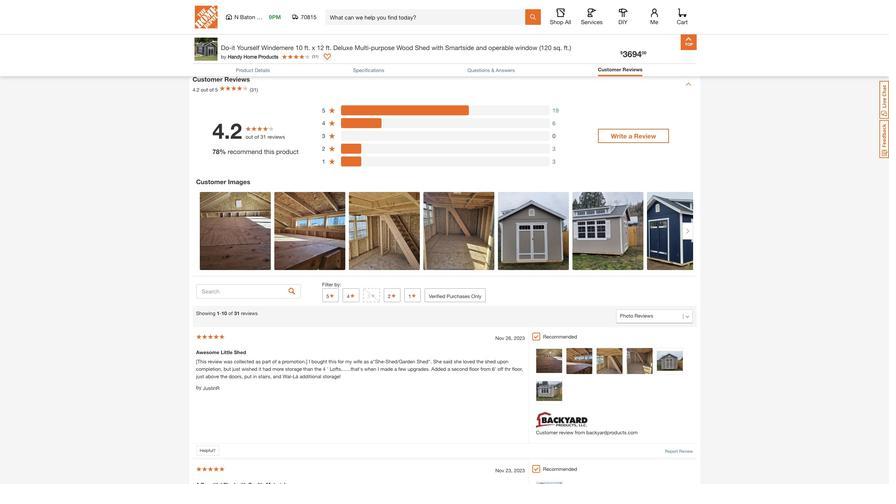 Task type: describe. For each thing, give the bounding box(es) containing it.
0 horizontal spatial 1
[[217, 310, 220, 316]]

shed".
[[417, 359, 432, 365]]

additional
[[300, 374, 322, 380]]

6
[[553, 120, 556, 126]]

0
[[553, 132, 556, 139]]

1 horizontal spatial i
[[378, 366, 379, 372]]

helpful? button
[[196, 446, 219, 456]]

windemere
[[261, 44, 294, 52]]

shop all
[[550, 18, 572, 25]]

thr
[[505, 366, 511, 372]]

1 vertical spatial 31
[[261, 134, 266, 140]]

made
[[381, 366, 393, 372]]

customer down $
[[598, 66, 622, 72]]

n baton rouge
[[235, 13, 274, 20]]

5 inside button
[[327, 293, 329, 299]]

a"she-
[[371, 359, 386, 365]]

(
[[312, 54, 313, 59]]

rouge
[[257, 13, 274, 20]]

4.2 for 4.2
[[213, 118, 242, 144]]

$
[[621, 50, 623, 55]]

floor
[[470, 366, 480, 372]]

from inside "awesome little shed [this review was collected as part of a promotion.] i bought this for my wife as a"she-shed/garden shed". she said she loved the shed upon completion, but just wished it had more storage than the 4 ' lofts.......that's when i made a few upgrades. added a second floor from 6' off thr floor, just above the doors, put in stairs, and wal-lá additional storage!"
[[481, 366, 491, 372]]

shed
[[485, 359, 496, 365]]

|
[[215, 2, 216, 8]]

0 vertical spatial reviews
[[268, 134, 285, 140]]

4.2 out of 5
[[193, 87, 218, 93]]

products
[[259, 53, 279, 59]]

write a review
[[611, 132, 657, 140]]

helpful?
[[200, 448, 216, 454]]

0 vertical spatial 10
[[296, 44, 303, 52]]

3694
[[623, 49, 642, 59]]

do-
[[221, 44, 232, 52]]

me
[[651, 18, 659, 25]]

by for by handy home products
[[221, 53, 227, 59]]

logo image
[[536, 412, 590, 429]]

verified purchases only button
[[425, 288, 486, 303]]

images
[[228, 178, 250, 186]]

a left few on the bottom left
[[395, 366, 397, 372]]

it inside "awesome little shed [this review was collected as part of a promotion.] i bought this for my wife as a"she-shed/garden shed". she said she loved the shed upon completion, but just wished it had more storage than the 4 ' lofts.......that's when i made a few upgrades. added a second floor from 6' off thr floor, just above the doors, put in stairs, and wal-lá additional storage!"
[[259, 366, 262, 372]]

1 vertical spatial out
[[246, 134, 253, 140]]

home
[[244, 53, 257, 59]]

1 horizontal spatial and
[[476, 44, 487, 52]]

product image image
[[194, 38, 218, 61]]

1 horizontal spatial review
[[560, 430, 574, 436]]

nov for nov 23, 2023
[[496, 468, 505, 474]]

the home depot logo image
[[195, 6, 218, 28]]

specifications
[[353, 67, 385, 73]]

1 ft. from the left
[[305, 44, 310, 52]]

24,
[[228, 2, 235, 8]]

paul
[[203, 2, 213, 8]]

awesome
[[196, 349, 220, 356]]

4 inside "link"
[[454, 32, 458, 40]]

0 vertical spatial this
[[264, 148, 275, 156]]

all
[[565, 18, 572, 25]]

)
[[318, 54, 319, 59]]

2023 for nov 23, 2023
[[514, 468, 525, 474]]

0 vertical spatial the
[[477, 359, 484, 365]]

shop
[[550, 18, 564, 25]]

diy button
[[612, 9, 635, 26]]

out of 31 reviews
[[246, 134, 285, 140]]

by paul | nov 24, 2023
[[196, 2, 248, 8]]

handy
[[228, 53, 242, 59]]

cart
[[677, 18, 688, 25]]

for
[[338, 359, 344, 365]]

x
[[312, 44, 315, 52]]

2 vertical spatial 31
[[234, 310, 240, 316]]

1 button
[[404, 288, 421, 303]]

storage
[[285, 366, 302, 372]]

purchases
[[447, 293, 470, 299]]

of inside "awesome little shed [this review was collected as part of a promotion.] i bought this for my wife as a"she-shed/garden shed". she said she loved the shed upon completion, but just wished it had more storage than the 4 ' lofts.......that's when i made a few upgrades. added a second floor from 6' off thr floor, just above the doors, put in stairs, and wal-lá additional storage!"
[[273, 359, 277, 365]]

0 horizontal spatial just
[[196, 374, 204, 380]]

lá
[[293, 374, 299, 380]]

star icon image for 2
[[329, 145, 336, 152]]

star symbol image for 2
[[391, 293, 397, 298]]

70815
[[301, 13, 317, 20]]

bought
[[312, 359, 328, 365]]

my
[[346, 359, 352, 365]]

questions
[[468, 67, 490, 73]]

0 horizontal spatial reviews
[[241, 310, 258, 316]]

upgrades.
[[408, 366, 430, 372]]

but
[[224, 366, 231, 372]]

promotion.]
[[282, 359, 308, 365]]

above
[[206, 374, 219, 380]]

4 link
[[447, 29, 465, 44]]

2 as from the left
[[364, 359, 369, 365]]

by justinr
[[196, 385, 220, 391]]

by:
[[335, 282, 342, 288]]

1 horizontal spatial from
[[575, 430, 585, 436]]

star icon image for 1
[[329, 158, 336, 165]]

upon
[[498, 359, 509, 365]]

0 horizontal spatial 2
[[322, 145, 326, 152]]

recommended for nov 26, 2023
[[544, 334, 578, 340]]

1 inside button
[[409, 293, 412, 299]]

review inside button
[[635, 132, 657, 140]]

by handy home products
[[221, 53, 279, 59]]

in
[[253, 374, 257, 380]]

sq.
[[554, 44, 563, 52]]

by for by paul | nov 24, 2023
[[196, 2, 202, 8]]

collected
[[234, 359, 254, 365]]

4 button
[[343, 288, 360, 303]]

customer review from backyardproducts.com
[[536, 430, 638, 436]]

a inside "write a review" button
[[629, 132, 633, 140]]

second
[[452, 366, 468, 372]]

wished
[[242, 366, 258, 372]]

loved
[[463, 359, 476, 365]]

top button
[[681, 34, 697, 50]]

star symbol image for 3
[[370, 293, 376, 298]]

star symbol image
[[329, 293, 335, 298]]

2 button
[[384, 288, 401, 303]]

nov 23, 2023
[[496, 468, 525, 474]]

had
[[263, 366, 271, 372]]

(31)
[[250, 87, 258, 93]]

write
[[611, 132, 627, 140]]

smartside
[[446, 44, 475, 52]]

report
[[666, 449, 679, 454]]

1 horizontal spatial just
[[232, 366, 240, 372]]

0 horizontal spatial out
[[201, 87, 208, 93]]

9pm
[[269, 13, 281, 20]]

&
[[492, 67, 495, 73]]

Search text field
[[196, 285, 301, 299]]

showing 1 - 10 of 31 reviews
[[196, 310, 258, 316]]

wife
[[354, 359, 363, 365]]

verified
[[429, 293, 446, 299]]

1 vertical spatial reviews
[[225, 75, 250, 83]]

star icon image for 5
[[329, 107, 336, 114]]



Task type: locate. For each thing, give the bounding box(es) containing it.
1 vertical spatial 2023
[[514, 335, 525, 341]]

(120
[[540, 44, 552, 52]]

0 vertical spatial nov
[[218, 2, 227, 8]]

1 horizontal spatial 2
[[388, 293, 391, 299]]

3 star icon image from the top
[[329, 133, 336, 139]]

-
[[220, 310, 222, 316]]

deluxe
[[334, 44, 353, 52]]

1 star icon image from the top
[[329, 107, 336, 114]]

1 horizontal spatial it
[[259, 366, 262, 372]]

it left had
[[259, 366, 262, 372]]

was
[[224, 359, 233, 365]]

0 horizontal spatial 4.2
[[193, 87, 200, 93]]

1 horizontal spatial 10
[[296, 44, 303, 52]]

2 star symbol image from the left
[[370, 293, 376, 298]]

customer up 4.2 out of 5 on the left top
[[193, 75, 223, 83]]

2 vertical spatial 1
[[217, 310, 220, 316]]

0 vertical spatial shed
[[415, 44, 430, 52]]

the up floor
[[477, 359, 484, 365]]

navigation containing 2
[[392, 23, 498, 51]]

star symbol image inside 4 button
[[350, 293, 356, 298]]

navigation
[[392, 23, 498, 51]]

1 vertical spatial by
[[221, 53, 227, 59]]

star symbol image for 1
[[412, 293, 417, 298]]

78 % recommend this product
[[213, 148, 299, 156]]

0 vertical spatial customer reviews
[[598, 66, 643, 72]]

this down out of 31 reviews
[[264, 148, 275, 156]]

from
[[481, 366, 491, 372], [575, 430, 585, 436]]

0 horizontal spatial review
[[635, 132, 657, 140]]

as left part
[[256, 359, 261, 365]]

0 horizontal spatial as
[[256, 359, 261, 365]]

star symbol image inside 2 button
[[391, 293, 397, 298]]

awesome little shed [this review was collected as part of a promotion.] i bought this for my wife as a"she-shed/garden shed". she said she loved the shed upon completion, but just wished it had more storage than the 4 ' lofts.......that's when i made a few upgrades. added a second floor from 6' off thr floor, just above the doors, put in stairs, and wal-lá additional storage!
[[196, 349, 523, 380]]

0 horizontal spatial shed
[[234, 349, 246, 356]]

31 up the 78 % recommend this product
[[261, 134, 266, 140]]

review right report
[[680, 449, 694, 454]]

0 horizontal spatial 10
[[222, 310, 227, 316]]

product
[[236, 67, 254, 73]]

2 horizontal spatial 2
[[418, 32, 421, 40]]

2 vertical spatial 2023
[[514, 468, 525, 474]]

70815 button
[[293, 13, 317, 21]]

0 vertical spatial recommended
[[544, 334, 578, 340]]

2 for 2 link
[[418, 32, 421, 40]]

3 link
[[429, 29, 447, 44]]

this inside "awesome little shed [this review was collected as part of a promotion.] i bought this for my wife as a"she-shed/garden shed". she said she loved the shed upon completion, but just wished it had more storage than the 4 ' lofts.......that's when i made a few upgrades. added a second floor from 6' off thr floor, just above the doors, put in stairs, and wal-lá additional storage!"
[[329, 359, 337, 365]]

services
[[581, 18, 603, 25]]

4 inside button
[[347, 293, 350, 299]]

5 star icon image from the top
[[329, 158, 336, 165]]

0 vertical spatial 2023
[[236, 2, 248, 8]]

nov for nov 26, 2023
[[496, 335, 505, 341]]

0 horizontal spatial review
[[208, 359, 222, 365]]

the down 'bought'
[[315, 366, 322, 372]]

put
[[245, 374, 252, 380]]

0 vertical spatial just
[[232, 366, 240, 372]]

me button
[[643, 9, 666, 26]]

star symbol image inside 3 button
[[370, 293, 376, 298]]

31 down x
[[313, 54, 318, 59]]

as right wife at the left bottom
[[364, 359, 369, 365]]

1 vertical spatial just
[[196, 374, 204, 380]]

star symbol image inside 1 button
[[412, 293, 417, 298]]

from left 6'
[[481, 366, 491, 372]]

2 horizontal spatial 31
[[313, 54, 318, 59]]

customer
[[598, 66, 622, 72], [193, 75, 223, 83], [196, 178, 226, 186], [536, 430, 558, 436]]

little
[[221, 349, 233, 356]]

stairs,
[[258, 374, 272, 380]]

1 vertical spatial reviews
[[241, 310, 258, 316]]

just
[[232, 366, 240, 372], [196, 374, 204, 380]]

0 horizontal spatial the
[[221, 374, 228, 380]]

6'
[[493, 366, 497, 372]]

reviews
[[268, 134, 285, 140], [241, 310, 258, 316]]

'
[[327, 366, 329, 372]]

1 vertical spatial 4.2
[[213, 118, 242, 144]]

and down the more
[[273, 374, 282, 380]]

2 vertical spatial 2
[[388, 293, 391, 299]]

reviews up 'product'
[[268, 134, 285, 140]]

display image
[[324, 54, 331, 61]]

19
[[553, 107, 559, 114]]

1 vertical spatial it
[[259, 366, 262, 372]]

a up the more
[[278, 359, 281, 365]]

review down logo
[[560, 430, 574, 436]]

0 horizontal spatial it
[[232, 44, 235, 52]]

1 vertical spatial and
[[273, 374, 282, 380]]

reviews down 'product'
[[225, 75, 250, 83]]

3 inside button
[[368, 293, 370, 299]]

star symbol image left 1 button
[[391, 293, 397, 298]]

n
[[235, 13, 239, 20]]

1 vertical spatial from
[[575, 430, 585, 436]]

1 horizontal spatial out
[[246, 134, 253, 140]]

What can we help you find today? search field
[[330, 10, 525, 25]]

0 horizontal spatial ft.
[[305, 44, 310, 52]]

live chat image
[[880, 81, 890, 119]]

2023 for nov 26, 2023
[[514, 335, 525, 341]]

few
[[399, 366, 407, 372]]

2 horizontal spatial the
[[477, 359, 484, 365]]

star symbol image left 2 button
[[370, 293, 376, 298]]

5 button
[[322, 288, 339, 303]]

backyardproducts.com
[[587, 430, 638, 436]]

diy
[[619, 18, 628, 25]]

0 horizontal spatial and
[[273, 374, 282, 380]]

0 vertical spatial i
[[309, 359, 310, 365]]

5 inside 'link'
[[472, 32, 476, 40]]

nov 26, 2023
[[496, 335, 525, 341]]

nov left 26,
[[496, 335, 505, 341]]

0 vertical spatial review
[[635, 132, 657, 140]]

shed up collected on the bottom left of the page
[[234, 349, 246, 356]]

2023 right 26,
[[514, 335, 525, 341]]

star symbol image left 3 button
[[350, 293, 356, 298]]

4 star symbol image from the left
[[412, 293, 417, 298]]

i up the than
[[309, 359, 310, 365]]

out
[[201, 87, 208, 93], [246, 134, 253, 140]]

said
[[444, 359, 453, 365]]

0 vertical spatial 4.2
[[193, 87, 200, 93]]

and left "operable"
[[476, 44, 487, 52]]

0 vertical spatial 1
[[322, 158, 326, 165]]

0 horizontal spatial i
[[309, 359, 310, 365]]

4 inside "awesome little shed [this review was collected as part of a promotion.] i bought this for my wife as a"she-shed/garden shed". she said she loved the shed upon completion, but just wished it had more storage than the 4 ' lofts.......that's when i made a few upgrades. added a second floor from 6' off thr floor, just above the doors, put in stairs, and wal-lá additional storage!"
[[323, 366, 326, 372]]

shed inside "awesome little shed [this review was collected as part of a promotion.] i bought this for my wife as a"she-shed/garden shed". she said she loved the shed upon completion, but just wished it had more storage than the 4 ' lofts.......that's when i made a few upgrades. added a second floor from 6' off thr floor, just above the doors, put in stairs, and wal-lá additional storage!"
[[234, 349, 246, 356]]

2023 right 23,
[[514, 468, 525, 474]]

1 vertical spatial this
[[329, 359, 337, 365]]

3 button
[[363, 288, 380, 303]]

1 recommended from the top
[[544, 334, 578, 340]]

2 inside navigation
[[418, 32, 421, 40]]

customer reviews
[[598, 66, 643, 72], [193, 75, 250, 83]]

doors,
[[229, 374, 243, 380]]

2 inside button
[[388, 293, 391, 299]]

nov
[[218, 2, 227, 8], [496, 335, 505, 341], [496, 468, 505, 474]]

answers
[[496, 67, 515, 73]]

1 vertical spatial 2
[[322, 145, 326, 152]]

0 vertical spatial and
[[476, 44, 487, 52]]

5 link
[[465, 29, 483, 44]]

it
[[232, 44, 235, 52], [259, 366, 262, 372]]

1 vertical spatial i
[[378, 366, 379, 372]]

justinr button
[[203, 385, 220, 392]]

0 vertical spatial review
[[208, 359, 222, 365]]

ft.
[[305, 44, 310, 52], [326, 44, 332, 52]]

1 horizontal spatial the
[[315, 366, 322, 372]]

4.2 for 4.2 out of 5
[[193, 87, 200, 93]]

1 horizontal spatial reviews
[[623, 66, 643, 72]]

[this
[[196, 359, 207, 365]]

1 vertical spatial 10
[[222, 310, 227, 316]]

shed left with in the left of the page
[[415, 44, 430, 52]]

0 vertical spatial 31
[[313, 54, 318, 59]]

from down logo
[[575, 430, 585, 436]]

added
[[432, 366, 446, 372]]

part
[[262, 359, 271, 365]]

10 left x
[[296, 44, 303, 52]]

star icon image
[[329, 107, 336, 114], [329, 120, 336, 127], [329, 133, 336, 139], [329, 145, 336, 152], [329, 158, 336, 165]]

star icon image for 4
[[329, 120, 336, 127]]

and inside "awesome little shed [this review was collected as part of a promotion.] i bought this for my wife as a"she-shed/garden shed". she said she loved the shed upon completion, but just wished it had more storage than the 4 ' lofts.......that's when i made a few upgrades. added a second floor from 6' off thr floor, just above the doors, put in stairs, and wal-lá additional storage!"
[[273, 374, 282, 380]]

ft. right 12
[[326, 44, 332, 52]]

star symbol image for 4
[[350, 293, 356, 298]]

services button
[[581, 9, 604, 26]]

ft.)
[[564, 44, 572, 52]]

it up handy
[[232, 44, 235, 52]]

recommended for nov 23, 2023
[[544, 466, 578, 472]]

1 vertical spatial nov
[[496, 335, 505, 341]]

a down 'said'
[[448, 366, 451, 372]]

she
[[434, 359, 442, 365]]

report review button
[[666, 449, 694, 455]]

( 31 )
[[312, 54, 319, 59]]

2 vertical spatial by
[[196, 385, 202, 391]]

a right write
[[629, 132, 633, 140]]

1 star symbol image from the left
[[350, 293, 356, 298]]

%
[[220, 148, 226, 156]]

1 horizontal spatial reviews
[[268, 134, 285, 140]]

verified purchases only
[[429, 293, 482, 299]]

star symbol image right 2 button
[[412, 293, 417, 298]]

0 horizontal spatial 31
[[234, 310, 240, 316]]

0 horizontal spatial from
[[481, 366, 491, 372]]

wal-
[[283, 374, 293, 380]]

2 recommended from the top
[[544, 466, 578, 472]]

lofts.......that's
[[330, 366, 363, 372]]

the down but
[[221, 374, 228, 380]]

0 vertical spatial 2
[[418, 32, 421, 40]]

31 right -
[[234, 310, 240, 316]]

1 horizontal spatial 4.2
[[213, 118, 242, 144]]

review inside "awesome little shed [this review was collected as part of a promotion.] i bought this for my wife as a"she-shed/garden shed". she said she loved the shed upon completion, but just wished it had more storage than the 4 ' lofts.......that's when i made a few upgrades. added a second floor from 6' off thr floor, just above the doors, put in stairs, and wal-lá additional storage!"
[[208, 359, 222, 365]]

review up completion,
[[208, 359, 222, 365]]

by inside by justinr
[[196, 385, 202, 391]]

product details
[[236, 67, 270, 73]]

26,
[[506, 335, 513, 341]]

ft. left x
[[305, 44, 310, 52]]

customer down logo
[[536, 430, 558, 436]]

customer reviews down $
[[598, 66, 643, 72]]

product details button
[[236, 66, 270, 74], [236, 66, 270, 74]]

1 horizontal spatial 1
[[322, 158, 326, 165]]

she
[[454, 359, 462, 365]]

review inside 'button'
[[680, 449, 694, 454]]

1 horizontal spatial 31
[[261, 134, 266, 140]]

by left paul button
[[196, 2, 202, 8]]

star icon image for 3
[[329, 133, 336, 139]]

filter
[[322, 282, 333, 288]]

by left justinr
[[196, 385, 202, 391]]

reviews down 3694
[[623, 66, 643, 72]]

0 vertical spatial it
[[232, 44, 235, 52]]

2023 right 24,
[[236, 2, 248, 8]]

purpose
[[371, 44, 395, 52]]

1 horizontal spatial this
[[329, 359, 337, 365]]

nov right |
[[218, 2, 227, 8]]

by for by justinr
[[196, 385, 202, 391]]

with
[[432, 44, 444, 52]]

customer reviews up 4.2 out of 5 on the left top
[[193, 75, 250, 83]]

3 star symbol image from the left
[[391, 293, 397, 298]]

1 vertical spatial 1
[[409, 293, 412, 299]]

i down a"she-
[[378, 366, 379, 372]]

0 horizontal spatial this
[[264, 148, 275, 156]]

4 star icon image from the top
[[329, 145, 336, 152]]

star symbol image
[[350, 293, 356, 298], [370, 293, 376, 298], [391, 293, 397, 298], [412, 293, 417, 298]]

review right write
[[635, 132, 657, 140]]

1 vertical spatial shed
[[234, 349, 246, 356]]

i
[[309, 359, 310, 365], [378, 366, 379, 372]]

yourself
[[237, 44, 260, 52]]

1 vertical spatial review
[[680, 449, 694, 454]]

3 inside navigation
[[436, 32, 439, 40]]

recommended
[[544, 334, 578, 340], [544, 466, 578, 472]]

window
[[516, 44, 538, 52]]

0 vertical spatial from
[[481, 366, 491, 372]]

report review
[[666, 449, 694, 454]]

0 vertical spatial out
[[201, 87, 208, 93]]

off
[[498, 366, 504, 372]]

0 horizontal spatial reviews
[[225, 75, 250, 83]]

2 for 2 button
[[388, 293, 391, 299]]

1 vertical spatial the
[[315, 366, 322, 372]]

0 vertical spatial by
[[196, 2, 202, 8]]

2 star icon image from the top
[[329, 120, 336, 127]]

0 horizontal spatial customer reviews
[[193, 75, 250, 83]]

only
[[472, 293, 482, 299]]

the
[[477, 359, 484, 365], [315, 366, 322, 372], [221, 374, 228, 380]]

just up the doors,
[[232, 366, 240, 372]]

1 vertical spatial review
[[560, 430, 574, 436]]

do-it yourself windemere 10 ft. x 12 ft. deluxe multi-purpose wood shed with smartside and operable window (120 sq. ft.)
[[221, 44, 572, 52]]

1 vertical spatial customer reviews
[[193, 75, 250, 83]]

1
[[322, 158, 326, 165], [409, 293, 412, 299], [217, 310, 220, 316]]

1 as from the left
[[256, 359, 261, 365]]

23,
[[506, 468, 513, 474]]

1 horizontal spatial ft.
[[326, 44, 332, 52]]

2 vertical spatial the
[[221, 374, 228, 380]]

10 right showing
[[222, 310, 227, 316]]

1 horizontal spatial customer reviews
[[598, 66, 643, 72]]

paul button
[[203, 1, 213, 9]]

nov left 23,
[[496, 468, 505, 474]]

1 horizontal spatial as
[[364, 359, 369, 365]]

0 vertical spatial reviews
[[623, 66, 643, 72]]

reviews
[[623, 66, 643, 72], [225, 75, 250, 83]]

filter by:
[[322, 282, 342, 288]]

caret image
[[686, 81, 692, 87]]

1 horizontal spatial review
[[680, 449, 694, 454]]

1 vertical spatial recommended
[[544, 466, 578, 472]]

1 horizontal spatial shed
[[415, 44, 430, 52]]

baton
[[240, 13, 255, 20]]

feedback link image
[[880, 120, 890, 158]]

00
[[642, 50, 647, 55]]

2 vertical spatial nov
[[496, 468, 505, 474]]

customer left images
[[196, 178, 226, 186]]

2 ft. from the left
[[326, 44, 332, 52]]

2 horizontal spatial 1
[[409, 293, 412, 299]]

this left for in the left bottom of the page
[[329, 359, 337, 365]]

reviews down search text box
[[241, 310, 258, 316]]

just down completion,
[[196, 374, 204, 380]]

by down do-
[[221, 53, 227, 59]]



Task type: vqa. For each thing, say whether or not it's contained in the screenshot.
Cord Length (ft.)'s (ft.)
no



